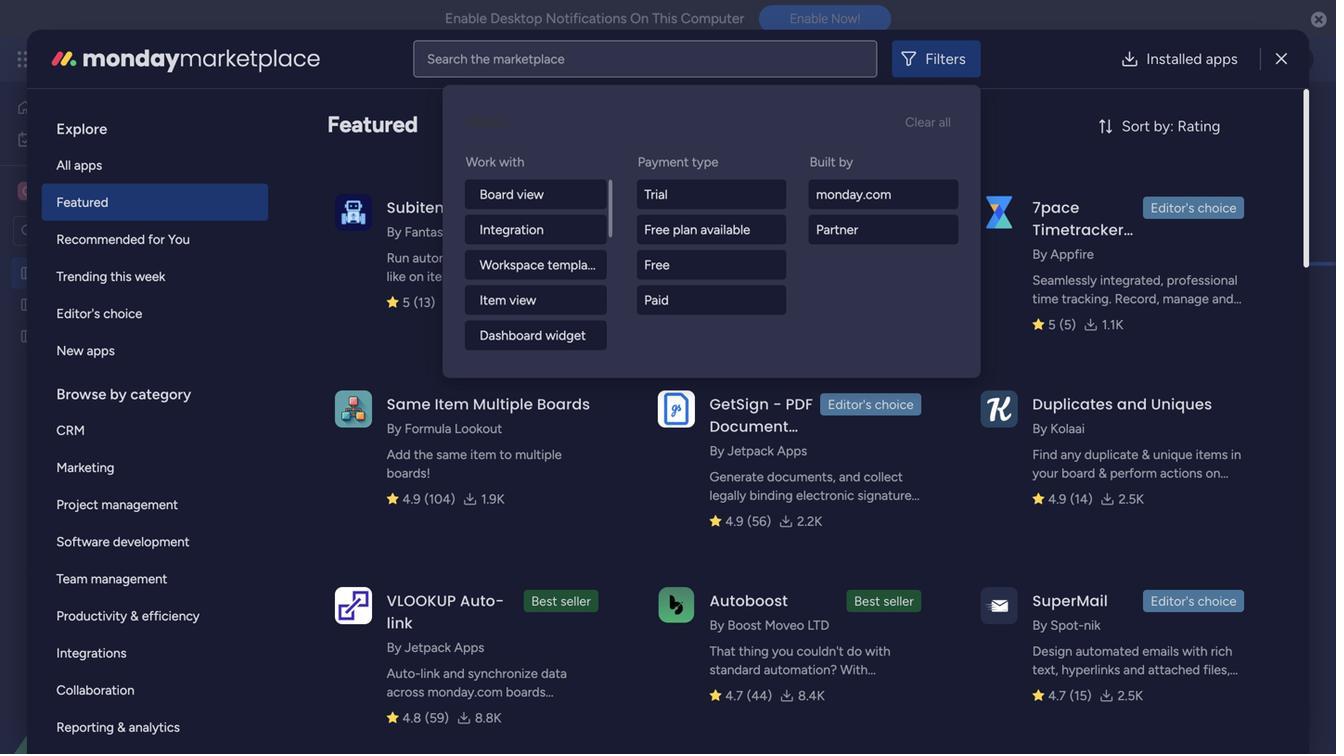 Task type: vqa. For each thing, say whether or not it's contained in the screenshot.


Task type: locate. For each thing, give the bounding box(es) containing it.
asset up package
[[382, 96, 461, 137]]

app logo image for design automated emails with rich text, hyperlinks and attached files, directly from monday.com
[[981, 587, 1018, 624]]

trial button
[[637, 180, 787, 209]]

featured option
[[42, 184, 268, 221]]

digital up more
[[282, 96, 375, 137]]

like
[[387, 269, 406, 284]]

0 horizontal spatial on
[[409, 269, 424, 284]]

1 vertical spatial link
[[421, 666, 440, 682]]

editor's choice inside option
[[56, 306, 142, 322]]

widget
[[458, 223, 498, 239], [546, 328, 586, 343]]

0 horizontal spatial link
[[387, 613, 413, 634]]

1 vertical spatial on
[[409, 269, 424, 284]]

1 vertical spatial your
[[809, 506, 835, 522]]

apps for link
[[454, 640, 485, 656]]

website homepage redesign
[[44, 329, 210, 344]]

1 enable from the left
[[445, 10, 487, 27]]

1 best seller from the left
[[532, 594, 591, 609]]

boards down effortlessly on the right of page
[[710, 525, 750, 541]]

lottie animation image
[[0, 567, 237, 755]]

0 vertical spatial on
[[489, 250, 503, 266]]

by inside docs to sites by sundae by crazy ant labs llc
[[810, 197, 829, 218]]

best
[[532, 594, 558, 609], [855, 594, 881, 609]]

0 horizontal spatial ltd
[[492, 224, 514, 240]]

creative for creative requests
[[44, 297, 93, 313]]

1 vertical spatial view
[[510, 292, 537, 308]]

1 horizontal spatial your
[[1033, 465, 1059, 481]]

5 (13)
[[403, 295, 435, 310]]

4.9 for same
[[403, 491, 421, 507]]

autoboost up the 'boost'
[[710, 591, 788, 612]]

1 vertical spatial add
[[387, 447, 411, 463]]

item down run automations on subitems just like on items!
[[480, 292, 506, 308]]

- left 10
[[701, 366, 706, 379]]

2 autoboost from the top
[[710, 681, 772, 697]]

asset up creative requests
[[84, 265, 115, 281]]

best for autoboost
[[855, 594, 881, 609]]

kbs
[[756, 269, 778, 284]]

0 vertical spatial jetpack
[[728, 443, 774, 459]]

public board image for creative requests
[[19, 296, 37, 314]]

view up dashboard widget
[[510, 292, 537, 308]]

app logo image for find any duplicate & unique items in your board & perform actions on them.
[[981, 391, 1018, 428]]

editor's up the website
[[56, 306, 100, 322]]

1 horizontal spatial seller
[[884, 594, 914, 609]]

filters inside popup button
[[926, 50, 966, 68]]

1 autoboost from the top
[[710, 591, 788, 612]]

4.7 for autoboost
[[726, 688, 743, 704]]

0 horizontal spatial from
[[778, 506, 806, 522]]

editor's
[[1151, 200, 1195, 216], [56, 306, 100, 322], [828, 397, 872, 413], [1151, 594, 1195, 609]]

2 vertical spatial by
[[110, 386, 127, 403]]

with right do
[[866, 644, 891, 659]]

legally
[[710, 488, 747, 504]]

enable inside enable now! button
[[790, 11, 828, 26]]

from down binding
[[778, 506, 806, 522]]

docs right online
[[724, 174, 754, 190]]

subitems
[[507, 250, 560, 266]]

1 horizontal spatial boards
[[710, 525, 750, 541]]

0 horizontal spatial auto-
[[387, 666, 421, 682]]

docs
[[724, 174, 754, 190], [710, 197, 747, 218]]

filter
[[719, 223, 749, 239]]

public board image left the website
[[19, 328, 37, 345]]

this up requests
[[110, 269, 132, 284]]

best seller for autoboost
[[855, 594, 914, 609]]

add
[[431, 223, 454, 239], [387, 447, 411, 463]]

workload inside field
[[308, 292, 390, 316]]

link
[[387, 613, 413, 634], [421, 666, 440, 682]]

add the same item to multiple boards!
[[387, 447, 562, 481]]

seller for autoboost
[[884, 594, 914, 609]]

on down items
[[1206, 465, 1221, 481]]

creative down the trending
[[44, 297, 93, 313]]

productivity & efficiency
[[56, 608, 200, 624]]

ltd inside subitem automations by fantasy media ltd
[[492, 224, 514, 240]]

requests
[[96, 297, 146, 313]]

1 horizontal spatial work
[[150, 49, 183, 70]]

work
[[150, 49, 183, 70], [64, 131, 92, 147]]

enable for enable now!
[[790, 11, 828, 26]]

by inside same item multiple boards by formula lookout
[[387, 421, 402, 437]]

actions
[[1161, 465, 1203, 481]]

by jetpack apps for documents,
[[710, 443, 808, 459]]

2 - from the left
[[603, 366, 608, 379]]

app logo image for auto-link and synchronize data across monday.com boards effortlessly.
[[335, 587, 372, 624]]

autoboost
[[710, 591, 788, 612], [710, 681, 772, 697]]

and left uniques
[[1117, 394, 1148, 415]]

boards down synchronize
[[506, 685, 546, 700]]

software development option
[[42, 523, 268, 561]]

0 vertical spatial widget
[[458, 223, 498, 239]]

trending this week
[[56, 269, 165, 284]]

widget inside 'popup button'
[[458, 223, 498, 239]]

learn
[[284, 141, 316, 156]]

by for browse by category
[[110, 386, 127, 403]]

0 vertical spatial team
[[400, 174, 431, 190]]

creative requests
[[44, 297, 146, 313]]

add up boards!
[[387, 447, 411, 463]]

jetpack for auto-
[[405, 640, 451, 656]]

hyperlinks
[[1062, 662, 1121, 678]]

option
[[0, 257, 237, 260]]

- right 19 at the left of page
[[480, 366, 484, 379]]

best seller up do
[[855, 594, 914, 609]]

add inside add the same item to multiple boards!
[[387, 447, 411, 463]]

digital asset management (dam) up templates
[[282, 96, 774, 137]]

installed
[[1147, 50, 1203, 68]]

new for new apps
[[56, 343, 84, 359]]

public board image
[[19, 265, 37, 282], [19, 296, 37, 314], [19, 328, 37, 345]]

0 vertical spatial asset
[[382, 96, 461, 137]]

0 horizontal spatial for
[[148, 232, 165, 247]]

0 horizontal spatial work
[[64, 131, 92, 147]]

item inside same item multiple boards by formula lookout
[[435, 394, 469, 415]]

tracking.
[[1062, 291, 1112, 307]]

0 horizontal spatial by jetpack apps
[[387, 640, 485, 656]]

workload down like
[[308, 292, 390, 316]]

1 horizontal spatial 4
[[693, 366, 699, 379]]

(dam) up type
[[679, 96, 774, 137]]

1 horizontal spatial best seller
[[855, 594, 914, 609]]

add for add widget
[[431, 223, 454, 239]]

4.7 (44)
[[726, 688, 772, 704]]

john smith image
[[1285, 45, 1314, 74]]

the inside seamlessly integrated, professional time tracking. record, manage and report without the extra work.
[[1120, 310, 1140, 325]]

0 vertical spatial (dam)
[[679, 96, 774, 137]]

1 4.7 from the left
[[726, 688, 743, 704]]

app logo image for add the same item to multiple boards!
[[335, 391, 372, 428]]

0 vertical spatial add
[[431, 223, 454, 239]]

free inside button
[[644, 222, 670, 238]]

2 horizontal spatial by
[[839, 154, 853, 170]]

collect
[[864, 469, 903, 485]]

link inside 'vlookup auto- link'
[[387, 613, 413, 634]]

1 public board image from the top
[[19, 265, 37, 282]]

monday.com up partner
[[816, 187, 892, 202]]

4.9 down boards!
[[403, 491, 421, 507]]

dashboard widget button
[[465, 321, 607, 350]]

free
[[644, 222, 670, 238], [644, 257, 670, 273]]

0 horizontal spatial digital asset management (dam)
[[44, 265, 235, 281]]

0 horizontal spatial featured
[[56, 194, 108, 210]]

your inside generate documents, and collect legally binding electronic signatures effortlessly from your monday.com boards
[[809, 506, 835, 522]]

link inside auto-link and synchronize data across monday.com boards effortlessly.
[[421, 666, 440, 682]]

1 horizontal spatial widget
[[546, 328, 586, 343]]

3
[[610, 366, 616, 379]]

on down integration
[[489, 250, 503, 266]]

items
[[1196, 447, 1228, 463]]

2 horizontal spatial 4.9
[[1049, 491, 1067, 507]]

from down the hyperlinks
[[1080, 681, 1108, 697]]

multiple
[[515, 447, 562, 463]]

1 horizontal spatial jetpack
[[728, 443, 774, 459]]

and up electronic
[[839, 469, 861, 485]]

public board image left creative requests
[[19, 296, 37, 314]]

appfire
[[1051, 246, 1094, 262]]

team workload
[[400, 174, 489, 190]]

2 vertical spatial the
[[414, 447, 433, 463]]

editor's choice up homepage
[[56, 306, 142, 322]]

1 horizontal spatial new
[[289, 223, 316, 239]]

0 vertical spatial featured
[[327, 111, 418, 138]]

0 vertical spatial public board image
[[19, 265, 37, 282]]

public board image for digital asset management (dam)
[[19, 265, 37, 282]]

free inside button
[[644, 257, 670, 273]]

project management
[[56, 497, 178, 513]]

crazy
[[728, 224, 761, 240]]

list box containing explore
[[42, 104, 268, 755]]

2 public board image from the top
[[19, 296, 37, 314]]

by
[[387, 224, 402, 240], [710, 224, 725, 240], [1033, 246, 1048, 262], [387, 421, 402, 437], [1033, 421, 1048, 437], [710, 443, 725, 459], [710, 618, 725, 633], [1033, 618, 1048, 633], [387, 640, 402, 656]]

auto- inside auto-link and synchronize data across monday.com boards effortlessly.
[[387, 666, 421, 682]]

0 vertical spatial filters
[[926, 50, 966, 68]]

0 horizontal spatial asset
[[84, 265, 115, 281]]

0 horizontal spatial item
[[435, 394, 469, 415]]

management up development on the bottom left
[[102, 497, 178, 513]]

creative for creative assets
[[43, 182, 100, 200]]

from
[[778, 506, 806, 522], [1080, 681, 1108, 697]]

1 horizontal spatial this
[[390, 141, 411, 156]]

- for w10   4 - 10
[[701, 366, 706, 379]]

digital asset management (dam) up requests
[[44, 265, 235, 281]]

ltd down automations
[[492, 224, 514, 240]]

to right item
[[500, 447, 512, 463]]

5 for 5 (5)
[[1049, 317, 1056, 333]]

0 vertical spatial ltd
[[492, 224, 514, 240]]

collaborative whiteboard button
[[503, 167, 672, 197]]

view inside board view button
[[517, 187, 544, 202]]

the inside add the same item to multiple boards!
[[414, 447, 433, 463]]

files view button
[[768, 167, 854, 197]]

2 horizontal spatial on
[[1206, 465, 1221, 481]]

0 horizontal spatial digital
[[44, 265, 81, 281]]

0 vertical spatial creative
[[43, 182, 100, 200]]

monday.com inside design automated emails with rich text, hyperlinks and attached files, directly from monday.com
[[1111, 681, 1186, 697]]

4.9 left "(56)"
[[726, 514, 744, 530]]

1 vertical spatial by
[[810, 197, 829, 218]]

vlookup
[[387, 591, 456, 612]]

editor's choice down 17 in the right of the page
[[828, 397, 914, 413]]

my work option
[[11, 124, 226, 154]]

ltd up couldn't
[[808, 618, 830, 633]]

management inside option
[[91, 571, 167, 587]]

work inside option
[[64, 131, 92, 147]]

autoboost down "standard"
[[710, 681, 772, 697]]

apps up documents, on the bottom of the page
[[777, 443, 808, 459]]

0 vertical spatial 5
[[403, 295, 410, 310]]

1 horizontal spatial apps
[[777, 443, 808, 459]]

autoboost inside that thing you couldn't do with standard automation? with autoboost you can!
[[710, 681, 772, 697]]

https://youtu.be/9x6_kyyrn_e
[[576, 141, 754, 156]]

best up data
[[532, 594, 558, 609]]

1 vertical spatial by jetpack apps
[[387, 640, 485, 656]]

your inside find any duplicate & unique items in your board & perform actions on them.
[[1033, 465, 1059, 481]]

effortlessly.
[[387, 703, 455, 719]]

apps for all apps
[[74, 157, 102, 173]]

2.5k for from
[[1118, 688, 1143, 704]]

auto- up "across" at bottom
[[387, 666, 421, 682]]

apps
[[1206, 50, 1238, 68], [74, 157, 102, 173], [87, 343, 115, 359]]

0 vertical spatial workload
[[434, 174, 489, 190]]

Map field
[[1088, 693, 1135, 717]]

online
[[684, 174, 721, 190]]

the up boards!
[[414, 447, 433, 463]]

1 horizontal spatial to
[[751, 197, 766, 218]]

1 horizontal spatial asset
[[319, 223, 350, 239]]

1 horizontal spatial 4.7
[[1049, 688, 1066, 704]]

creative down all apps
[[43, 182, 100, 200]]

team inside the team management option
[[56, 571, 88, 587]]

1 vertical spatial widget
[[546, 328, 586, 343]]

team down 'software'
[[56, 571, 88, 587]]

by inside browse by category heading
[[110, 386, 127, 403]]

rich
[[1211, 644, 1233, 659]]

item inside button
[[480, 292, 506, 308]]

editor's up emails at bottom right
[[1151, 594, 1195, 609]]

free left plan
[[644, 222, 670, 238]]

on right like
[[409, 269, 424, 284]]

work
[[466, 154, 496, 170]]

0 horizontal spatial 4.9
[[403, 491, 421, 507]]

and down 'professional'
[[1213, 291, 1234, 307]]

templates
[[482, 141, 540, 156]]

editor's inside option
[[56, 306, 100, 322]]

1 horizontal spatial best
[[855, 594, 881, 609]]

app logo image
[[335, 194, 372, 231], [658, 194, 695, 231], [981, 194, 1018, 231], [335, 391, 372, 428], [658, 391, 695, 428], [981, 391, 1018, 428], [335, 587, 372, 624], [658, 587, 695, 624], [981, 587, 1018, 624]]

1 vertical spatial public board image
[[19, 296, 37, 314]]

1 vertical spatial free
[[644, 257, 670, 273]]

2 best from the left
[[855, 594, 881, 609]]

enable left now!
[[790, 11, 828, 26]]

partner
[[816, 222, 859, 238]]

w9
[[552, 366, 567, 379]]

2 enable from the left
[[790, 11, 828, 26]]

new inside button
[[289, 223, 316, 239]]

enable up search
[[445, 10, 487, 27]]

by right built
[[839, 154, 853, 170]]

integrated,
[[1101, 272, 1164, 288]]

1 horizontal spatial from
[[1080, 681, 1108, 697]]

apps for installed apps
[[1206, 50, 1238, 68]]

1 horizontal spatial on
[[489, 250, 503, 266]]

marketing option
[[42, 449, 268, 486]]

0 horizontal spatial team
[[56, 571, 88, 587]]

1 horizontal spatial the
[[471, 51, 490, 67]]

1 horizontal spatial marketplace
[[493, 51, 565, 67]]

link down vlookup
[[387, 613, 413, 634]]

digital up creative requests
[[44, 265, 81, 281]]

list box
[[42, 104, 268, 755], [0, 254, 237, 603]]

3 public board image from the top
[[19, 328, 37, 345]]

you up automation?
[[772, 644, 794, 659]]

online docs button
[[670, 167, 768, 197]]

editor's down 17 in the right of the page
[[828, 397, 872, 413]]

workload
[[434, 174, 489, 190], [308, 292, 390, 316]]

by jetpack apps down 'vlookup auto- link'
[[387, 640, 485, 656]]

v2 search image
[[524, 221, 538, 242]]

with inside design automated emails with rich text, hyperlinks and attached files, directly from monday.com
[[1183, 644, 1208, 659]]

this right about
[[390, 141, 411, 156]]

monday.com down signatures
[[838, 506, 914, 522]]

work up all apps
[[64, 131, 92, 147]]

item down w8
[[435, 394, 469, 415]]

asset inside button
[[319, 223, 350, 239]]

my work link
[[11, 124, 226, 154]]

0 horizontal spatial seller
[[561, 594, 591, 609]]

filters up all
[[926, 50, 966, 68]]

add inside 'popup button'
[[431, 223, 454, 239]]

monday marketplace
[[82, 43, 321, 74]]

apps inside button
[[1206, 50, 1238, 68]]

4 right item
[[515, 444, 522, 457]]

and down emails at bottom right
[[1124, 662, 1145, 678]]

creative inside workspace selection element
[[43, 182, 100, 200]]

0 horizontal spatial workload
[[308, 292, 390, 316]]

2 horizontal spatial the
[[1120, 310, 1140, 325]]

link up "across" at bottom
[[421, 666, 440, 682]]

best seller for vlookup auto- link
[[532, 594, 591, 609]]

1 vertical spatial workload
[[308, 292, 390, 316]]

fantasy
[[405, 224, 450, 240]]

and up (59)
[[443, 666, 465, 682]]

from inside design automated emails with rich text, hyperlinks and attached files, directly from monday.com
[[1080, 681, 1108, 697]]

1 vertical spatial new
[[56, 343, 84, 359]]

Workload field
[[304, 292, 394, 316]]

5 left (5)
[[1049, 317, 1056, 333]]

2 vertical spatial apps
[[87, 343, 115, 359]]

1 horizontal spatial link
[[421, 666, 440, 682]]

1 vertical spatial work
[[64, 131, 92, 147]]

0 vertical spatial link
[[387, 613, 413, 634]]

& inside create landing pages, help centers, blogs & kbs with monday docs
[[745, 269, 753, 284]]

to up crazy at the right top of the page
[[751, 197, 766, 218]]

monday.com
[[816, 187, 892, 202], [1033, 264, 1135, 285], [838, 506, 914, 522], [1111, 681, 1186, 697], [428, 685, 503, 700]]

run
[[387, 250, 409, 266]]

2 vertical spatial on
[[1206, 465, 1221, 481]]

1 best from the left
[[532, 594, 558, 609]]

best seller up data
[[532, 594, 591, 609]]

/
[[1250, 109, 1255, 125]]

integrations option
[[42, 635, 268, 672]]

team up subitem on the left
[[400, 174, 431, 190]]

editor's choice for by spot-nik
[[1151, 594, 1237, 609]]

collapse board header image
[[1289, 174, 1304, 189]]

monday.com inside auto-link and synchronize data across monday.com boards effortlessly.
[[428, 685, 503, 700]]

choice up the rich at bottom
[[1198, 594, 1237, 609]]

to inside docs to sites by sundae by crazy ant labs llc
[[751, 197, 766, 218]]

1 horizontal spatial auto-
[[460, 591, 504, 612]]

choice up collect
[[875, 397, 914, 413]]

0 vertical spatial 2.5k
[[1119, 491, 1144, 507]]

view right board
[[517, 187, 544, 202]]

by down view on the top right of the page
[[810, 197, 829, 218]]

2 free from the top
[[644, 257, 670, 273]]

v2 v sign image
[[465, 419, 480, 441]]

& up perform
[[1142, 447, 1150, 463]]

team inside team workload button
[[400, 174, 431, 190]]

monday.com up 8.8k
[[428, 685, 503, 700]]

5 left the (13)
[[403, 295, 410, 310]]

4.9 (56)
[[726, 514, 771, 530]]

w10   4 - 10
[[670, 366, 719, 379]]

25
[[487, 366, 498, 379]]

1 seller from the left
[[561, 594, 591, 609]]

0 vertical spatial by jetpack apps
[[710, 443, 808, 459]]

4.9 for duplicates
[[1049, 491, 1067, 507]]

here:
[[543, 141, 572, 156]]

record,
[[1115, 291, 1160, 307]]

by for built by
[[839, 154, 853, 170]]

by right browse
[[110, 386, 127, 403]]

0 vertical spatial to
[[751, 197, 766, 218]]

26
[[589, 366, 601, 379]]

with inside create landing pages, help centers, blogs & kbs with monday docs
[[781, 269, 807, 284]]

asset left angle down image
[[319, 223, 350, 239]]

widget inside button
[[546, 328, 586, 343]]

and
[[1213, 291, 1234, 307], [1117, 394, 1148, 415], [839, 469, 861, 485], [1124, 662, 1145, 678], [443, 666, 465, 682]]

workspace image
[[18, 181, 36, 201]]

0 vertical spatial your
[[1033, 465, 1059, 481]]

team for team workload
[[400, 174, 431, 190]]

enable
[[445, 10, 487, 27], [790, 11, 828, 26]]

1 - from the left
[[480, 366, 484, 379]]

0 vertical spatial apps
[[1206, 50, 1238, 68]]

recommended for you option
[[42, 221, 268, 258]]

editor's for by jetpack apps
[[828, 397, 872, 413]]

workload down the work
[[434, 174, 489, 190]]

lookout
[[455, 421, 502, 437]]

1 vertical spatial filters
[[466, 113, 506, 131]]

select product image
[[17, 50, 35, 69]]

1 horizontal spatial filters
[[926, 50, 966, 68]]

free button
[[637, 250, 787, 280]]

2.5k down perform
[[1119, 491, 1144, 507]]

invite
[[1214, 109, 1246, 125]]

4.7
[[726, 688, 743, 704], [1049, 688, 1066, 704]]

paid
[[644, 292, 669, 308]]

Search field
[[538, 218, 593, 244]]

(13)
[[414, 295, 435, 310]]

help image
[[1216, 50, 1234, 69]]

- left 3
[[603, 366, 608, 379]]

the down record,
[[1120, 310, 1140, 325]]

1 vertical spatial apps
[[454, 640, 485, 656]]

docs inside docs to sites by sundae by crazy ant labs llc
[[710, 197, 747, 218]]

4 right w10
[[693, 366, 699, 379]]

5
[[403, 295, 410, 310], [1049, 317, 1056, 333]]

10
[[708, 366, 719, 379]]

jetpack up generate
[[728, 443, 774, 459]]

1 vertical spatial auto-
[[387, 666, 421, 682]]

lottie animation element
[[0, 567, 237, 755]]

productivity & efficiency option
[[42, 598, 268, 635]]

add view image
[[865, 175, 873, 189]]

app logo image for run automations on subitems just like on items!
[[335, 194, 372, 231]]

just
[[563, 250, 585, 266]]

1 horizontal spatial workload
[[434, 174, 489, 190]]

new inside option
[[56, 343, 84, 359]]

app logo image for that thing you couldn't do with standard automation? with autoboost you can!
[[658, 587, 695, 624]]

redesign
[[160, 329, 210, 344]]

choice up homepage
[[103, 306, 142, 322]]

1 horizontal spatial 5
[[1049, 317, 1056, 333]]

apps right all
[[74, 157, 102, 173]]

3 - from the left
[[701, 366, 706, 379]]

choice for by spot-nik
[[1198, 594, 1237, 609]]

seamlessly integrated, professional time tracking. record, manage and report without the extra work.
[[1033, 272, 1238, 325]]

apps for documents,
[[777, 443, 808, 459]]

board
[[1062, 465, 1096, 481]]

0 horizontal spatial new
[[56, 343, 84, 359]]

monday.com down 'attached'
[[1111, 681, 1186, 697]]

view inside item view button
[[510, 292, 537, 308]]

0 horizontal spatial best seller
[[532, 594, 591, 609]]

and inside generate documents, and collect legally binding electronic signatures effortlessly from your monday.com boards
[[839, 469, 861, 485]]

item view button
[[465, 285, 607, 315]]

free for free
[[644, 257, 670, 273]]

on
[[489, 250, 503, 266], [409, 269, 424, 284], [1206, 465, 1221, 481]]

you down automation?
[[775, 681, 797, 697]]

development
[[113, 534, 190, 550]]

1 free from the top
[[644, 222, 670, 238]]

sites
[[770, 197, 806, 218]]

work for monday
[[150, 49, 183, 70]]

items!
[[427, 269, 463, 284]]

synchronize
[[468, 666, 538, 682]]

& left analytics
[[117, 720, 126, 736]]

best up do
[[855, 594, 881, 609]]

new up browse
[[56, 343, 84, 359]]

4 - from the left
[[812, 366, 817, 379]]

1 vertical spatial apps
[[74, 157, 102, 173]]

docs up available
[[710, 197, 747, 218]]

editor's choice option
[[42, 295, 268, 332]]

the right search
[[471, 51, 490, 67]]

dapulse x slim image
[[1276, 48, 1288, 70]]

monday inside create landing pages, help centers, blogs & kbs with monday docs
[[810, 269, 857, 284]]

activity
[[1092, 109, 1137, 125]]

monday.com inside button
[[816, 187, 892, 202]]

2 4.7 from the left
[[1049, 688, 1066, 704]]

monday for monday work management
[[83, 49, 146, 70]]

w9   feb 26 - 3
[[552, 366, 616, 379]]

apps up synchronize
[[454, 640, 485, 656]]

0 vertical spatial by
[[839, 154, 853, 170]]

reporting & analytics option
[[42, 709, 268, 746]]

0 vertical spatial from
[[778, 506, 806, 522]]

2 best seller from the left
[[855, 594, 914, 609]]

1 horizontal spatial (dam)
[[679, 96, 774, 137]]

0 vertical spatial view
[[517, 187, 544, 202]]

0 horizontal spatial best
[[532, 594, 558, 609]]

2 seller from the left
[[884, 594, 914, 609]]

1 vertical spatial team
[[56, 571, 88, 587]]

them.
[[1033, 484, 1066, 500]]

for left you
[[148, 232, 165, 247]]

- right 11
[[812, 366, 817, 379]]

(15)
[[1070, 688, 1092, 704]]

workload inside button
[[434, 174, 489, 190]]

4.7 left more dots image
[[726, 688, 743, 704]]

0 horizontal spatial jetpack
[[405, 640, 451, 656]]

recommended
[[56, 232, 145, 247]]

(56)
[[747, 514, 771, 530]]



Task type: describe. For each thing, give the bounding box(es) containing it.
notifications
[[546, 10, 627, 27]]

app logo image for create landing pages, help centers, blogs & kbs with monday docs
[[658, 194, 695, 231]]

1.1k
[[1102, 317, 1124, 333]]

4.9 (14)
[[1049, 491, 1093, 507]]

package
[[414, 141, 463, 156]]

boost
[[728, 618, 762, 633]]

w11   11 - 17
[[781, 366, 829, 379]]

add for add the same item to multiple boards!
[[387, 447, 411, 463]]

choice inside the editor's choice option
[[103, 306, 142, 322]]

recommended for you
[[56, 232, 190, 247]]

docs inside button
[[724, 174, 754, 190]]

crm option
[[42, 412, 268, 449]]

best for vlookup auto- link
[[532, 594, 558, 609]]

by inside duplicates and uniques by kolaai
[[1033, 421, 1048, 437]]

monday for monday marketplace
[[82, 43, 180, 74]]

more
[[789, 140, 819, 155]]

& left the efficiency
[[130, 608, 139, 624]]

whiteboard
[[603, 174, 672, 190]]

collaborative
[[523, 174, 600, 190]]

generate documents, and collect legally binding electronic signatures effortlessly from your monday.com boards
[[710, 469, 918, 541]]

monday marketplace image
[[49, 44, 79, 74]]

spot-
[[1051, 618, 1084, 633]]

monday work management
[[83, 49, 288, 70]]

2.5k for actions
[[1119, 491, 1144, 507]]

payment type
[[638, 154, 719, 170]]

view for item view
[[510, 292, 537, 308]]

about
[[353, 141, 387, 156]]

collaboration option
[[42, 672, 268, 709]]

management inside option
[[102, 497, 178, 513]]

apps for new apps
[[87, 343, 115, 359]]

the for add the same item to multiple boards!
[[414, 447, 433, 463]]

from inside generate documents, and collect legally binding electronic signatures effortlessly from your monday.com boards
[[778, 506, 806, 522]]

type
[[692, 154, 719, 170]]

- for w11   11 - 17
[[812, 366, 817, 379]]

project management option
[[42, 486, 268, 523]]

dapulse close image
[[1312, 11, 1327, 30]]

invite / 1
[[1214, 109, 1263, 125]]

with inside that thing you couldn't do with standard automation? with autoboost you can!
[[866, 644, 891, 659]]

app logo image for generate documents, and collect legally binding electronic signatures effortlessly from your monday.com boards
[[658, 391, 695, 428]]

1 vertical spatial you
[[775, 681, 797, 697]]

automation?
[[764, 662, 837, 678]]

and inside auto-link and synchronize data across monday.com boards effortlessly.
[[443, 666, 465, 682]]

management up here:
[[468, 96, 672, 137]]

0 horizontal spatial filters
[[466, 113, 506, 131]]

3.3k
[[461, 295, 486, 310]]

management left see plans image
[[187, 49, 288, 70]]

installed apps button
[[1106, 40, 1253, 78]]

0 horizontal spatial marketplace
[[180, 43, 321, 74]]

with right the work
[[499, 154, 525, 170]]

this inside learn more about this package of templates here: https://youtu.be/9x6_kyyrn_e see more
[[390, 141, 411, 156]]

centers,
[[867, 250, 914, 266]]

editor's choice for by jetpack apps
[[828, 397, 914, 413]]

2 vertical spatial asset
[[84, 265, 115, 281]]

board view
[[480, 187, 544, 202]]

& down duplicate
[[1099, 465, 1107, 481]]

4.7 for supermail
[[1049, 688, 1066, 704]]

featured inside option
[[56, 194, 108, 210]]

browse by category heading
[[42, 369, 268, 412]]

productivity
[[56, 608, 127, 624]]

explore heading
[[42, 104, 268, 147]]

editor's choice for by appfire
[[1151, 200, 1237, 216]]

unassigned
[[353, 417, 421, 433]]

this inside option
[[110, 269, 132, 284]]

same
[[387, 394, 431, 415]]

unique
[[1154, 447, 1193, 463]]

1
[[1258, 109, 1263, 125]]

Numbers field
[[304, 693, 391, 717]]

boards
[[537, 394, 590, 415]]

filters button
[[892, 40, 981, 78]]

signatures
[[858, 488, 918, 504]]

app logo image for seamlessly integrated, professional time tracking. record, manage and report without the extra work.
[[981, 194, 1018, 231]]

workspace selection element
[[18, 180, 149, 202]]

editor's for by spot-nik
[[1151, 594, 1195, 609]]

moveo
[[765, 618, 805, 633]]

choice for by appfire
[[1198, 200, 1237, 216]]

seamlessly
[[1033, 272, 1097, 288]]

dashboard
[[480, 328, 543, 343]]

assets
[[104, 182, 146, 200]]

directly
[[1033, 681, 1077, 697]]

all
[[56, 157, 71, 173]]

jetpack for generate
[[728, 443, 774, 459]]

1 horizontal spatial digital asset management (dam)
[[282, 96, 774, 137]]

widget for add widget
[[458, 223, 498, 239]]

choice for by jetpack apps
[[875, 397, 914, 413]]

list box containing digital asset management (dam)
[[0, 254, 237, 603]]

integration button
[[465, 215, 607, 245]]

angle down image
[[366, 224, 375, 238]]

management down recommended for you option
[[118, 265, 194, 281]]

by appfire
[[1033, 246, 1094, 262]]

subitem
[[387, 197, 450, 218]]

to inside add the same item to multiple boards!
[[500, 447, 512, 463]]

2 horizontal spatial asset
[[382, 96, 461, 137]]

design automated emails with rich text, hyperlinks and attached files, directly from monday.com
[[1033, 644, 1233, 697]]

partner button
[[809, 215, 959, 245]]

Digital asset management (DAM) field
[[278, 96, 779, 137]]

manage
[[1163, 291, 1209, 307]]

team for team management
[[56, 571, 88, 587]]

widget for dashboard widget
[[546, 328, 586, 343]]

1 vertical spatial (dam)
[[198, 265, 235, 281]]

by inside docs to sites by sundae by crazy ant labs llc
[[710, 224, 725, 240]]

category
[[130, 386, 191, 403]]

new for new asset
[[289, 223, 316, 239]]

trending this week option
[[42, 258, 268, 295]]

7pace timetracker for monday.com
[[1033, 197, 1135, 285]]

Search in workspace field
[[39, 220, 155, 242]]

by inside subitem automations by fantasy media ltd
[[387, 224, 402, 240]]

today
[[590, 296, 625, 312]]

(14)
[[1070, 491, 1093, 507]]

add widget button
[[396, 216, 506, 246]]

files,
[[1204, 662, 1231, 678]]

explore
[[56, 120, 107, 138]]

auto- inside 'vlookup auto- link'
[[460, 591, 504, 612]]

1 horizontal spatial featured
[[327, 111, 418, 138]]

0 vertical spatial you
[[772, 644, 794, 659]]

software
[[56, 534, 110, 550]]

media
[[453, 224, 489, 240]]

1 horizontal spatial 4.9
[[726, 514, 744, 530]]

editor's for by appfire
[[1151, 200, 1195, 216]]

and inside design automated emails with rich text, hyperlinks and attached files, directly from monday.com
[[1124, 662, 1145, 678]]

find
[[1033, 447, 1058, 463]]

public board image for website homepage redesign
[[19, 328, 37, 345]]

marketing
[[56, 460, 114, 476]]

1 horizontal spatial digital
[[282, 96, 375, 137]]

7pace
[[1033, 197, 1080, 218]]

this
[[652, 10, 678, 27]]

work for my
[[64, 131, 92, 147]]

trending
[[56, 269, 107, 284]]

monday.com button
[[809, 180, 959, 209]]

duplicates
[[1033, 394, 1113, 415]]

timetracker
[[1033, 220, 1124, 240]]

all apps option
[[42, 147, 268, 184]]

search everything image
[[1175, 50, 1194, 69]]

with
[[841, 662, 868, 678]]

create landing pages, help centers, blogs & kbs with monday docs
[[710, 250, 914, 284]]

17
[[819, 366, 829, 379]]

search the marketplace
[[427, 51, 565, 67]]

subitem automations by fantasy media ltd
[[387, 197, 552, 240]]

w8
[[449, 366, 465, 379]]

view for board view
[[517, 187, 544, 202]]

and inside seamlessly integrated, professional time tracking. record, manage and report without the extra work.
[[1213, 291, 1234, 307]]

see plans image
[[308, 49, 325, 70]]

1 vertical spatial digital
[[44, 265, 81, 281]]

- for w8   19 - 25
[[480, 366, 484, 379]]

today button
[[581, 288, 633, 320]]

perform
[[1110, 465, 1157, 481]]

time
[[1033, 291, 1059, 307]]

more dots image
[[748, 698, 761, 712]]

boards inside auto-link and synchronize data across monday.com boards effortlessly.
[[506, 685, 546, 700]]

monday.com down appfire
[[1033, 264, 1135, 285]]

free for free plan available
[[644, 222, 670, 238]]

monday.com inside generate documents, and collect legally binding electronic signatures effortlessly from your monday.com boards
[[838, 506, 914, 522]]

the for search the marketplace
[[471, 51, 490, 67]]

1 vertical spatial 4
[[515, 444, 522, 457]]

my
[[43, 131, 61, 147]]

seller for vlookup auto- link
[[561, 594, 591, 609]]

for inside option
[[148, 232, 165, 247]]

on inside find any duplicate & unique items in your board & perform actions on them.
[[1206, 465, 1221, 481]]

new apps option
[[42, 332, 268, 369]]

w11
[[781, 366, 799, 379]]

standard
[[710, 662, 761, 678]]

for inside 7pace timetracker for monday.com
[[1033, 242, 1053, 263]]

by jetpack apps for link
[[387, 640, 485, 656]]

uniques
[[1151, 394, 1213, 415]]

4.8 (59)
[[403, 711, 449, 726]]

board
[[480, 187, 514, 202]]

plan
[[673, 222, 698, 238]]

5 for 5 (13)
[[403, 295, 410, 310]]

duplicates and uniques by kolaai
[[1033, 394, 1213, 437]]

installed apps
[[1147, 50, 1238, 68]]

enable desktop notifications on this computer
[[445, 10, 745, 27]]

monday marketplace image
[[1130, 50, 1148, 69]]

0 vertical spatial 4
[[693, 366, 699, 379]]

boards inside generate documents, and collect legally binding electronic signatures effortlessly from your monday.com boards
[[710, 525, 750, 541]]

team management option
[[42, 561, 268, 598]]

activity button
[[1084, 102, 1172, 132]]

person
[[633, 223, 673, 239]]

integrate
[[989, 174, 1043, 190]]

sundae
[[833, 197, 891, 218]]

enable for enable desktop notifications on this computer
[[445, 10, 487, 27]]

1 horizontal spatial ltd
[[808, 618, 830, 633]]

4.9 (104)
[[403, 491, 455, 507]]

and inside duplicates and uniques by kolaai
[[1117, 394, 1148, 415]]

that
[[710, 644, 736, 659]]



